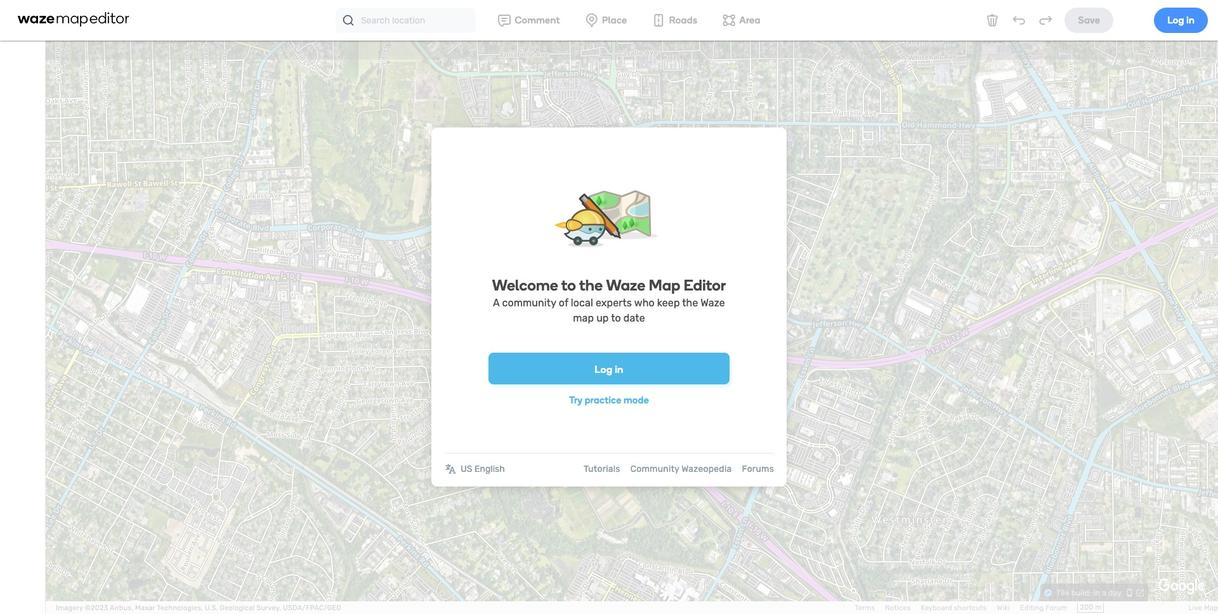 Task type: describe. For each thing, give the bounding box(es) containing it.
community
[[631, 464, 680, 475]]

community
[[502, 297, 556, 309]]

welcome to the waze map editor a community of local experts who keep the waze map up to date
[[492, 276, 726, 324]]

forums link
[[742, 464, 774, 475]]

welcome
[[492, 276, 558, 294]]

community wazeopedia link
[[631, 464, 732, 475]]

editor
[[684, 276, 726, 294]]

forums
[[742, 464, 774, 475]]

community wazeopedia
[[631, 464, 732, 475]]

date
[[624, 312, 645, 324]]

try practice mode
[[569, 395, 649, 406]]

wazeopedia
[[682, 464, 732, 475]]

experts
[[596, 297, 632, 309]]

mode
[[624, 395, 649, 406]]

log in link
[[489, 353, 730, 385]]

try
[[569, 395, 583, 406]]

of
[[559, 297, 568, 309]]



Task type: locate. For each thing, give the bounding box(es) containing it.
1 vertical spatial the
[[682, 297, 698, 309]]

log in
[[595, 364, 624, 376]]

local
[[571, 297, 593, 309]]

0 horizontal spatial to
[[561, 276, 576, 294]]

0 horizontal spatial the
[[579, 276, 603, 294]]

1 horizontal spatial the
[[682, 297, 698, 309]]

keep
[[657, 297, 680, 309]]

log
[[595, 364, 613, 376]]

tutorials link
[[584, 464, 620, 475]]

1 horizontal spatial waze
[[701, 297, 725, 309]]

0 horizontal spatial waze
[[606, 276, 646, 294]]

waze down editor
[[701, 297, 725, 309]]

the right keep
[[682, 297, 698, 309]]

1 vertical spatial waze
[[701, 297, 725, 309]]

1 horizontal spatial to
[[611, 312, 621, 324]]

tutorials
[[584, 464, 620, 475]]

0 vertical spatial the
[[579, 276, 603, 294]]

in
[[615, 364, 624, 376]]

map
[[649, 276, 681, 294]]

0 vertical spatial waze
[[606, 276, 646, 294]]

to right the up
[[611, 312, 621, 324]]

to up of
[[561, 276, 576, 294]]

1 vertical spatial to
[[611, 312, 621, 324]]

to
[[561, 276, 576, 294], [611, 312, 621, 324]]

try practice mode link
[[569, 395, 649, 406]]

map
[[573, 312, 594, 324]]

a
[[493, 297, 500, 309]]

waze up experts
[[606, 276, 646, 294]]

who
[[634, 297, 655, 309]]

the up the local
[[579, 276, 603, 294]]

practice
[[585, 395, 622, 406]]

0 vertical spatial to
[[561, 276, 576, 294]]

up
[[597, 312, 609, 324]]

waze
[[606, 276, 646, 294], [701, 297, 725, 309]]

the
[[579, 276, 603, 294], [682, 297, 698, 309]]



Task type: vqa. For each thing, say whether or not it's contained in the screenshot.
"Zoom in" image
no



